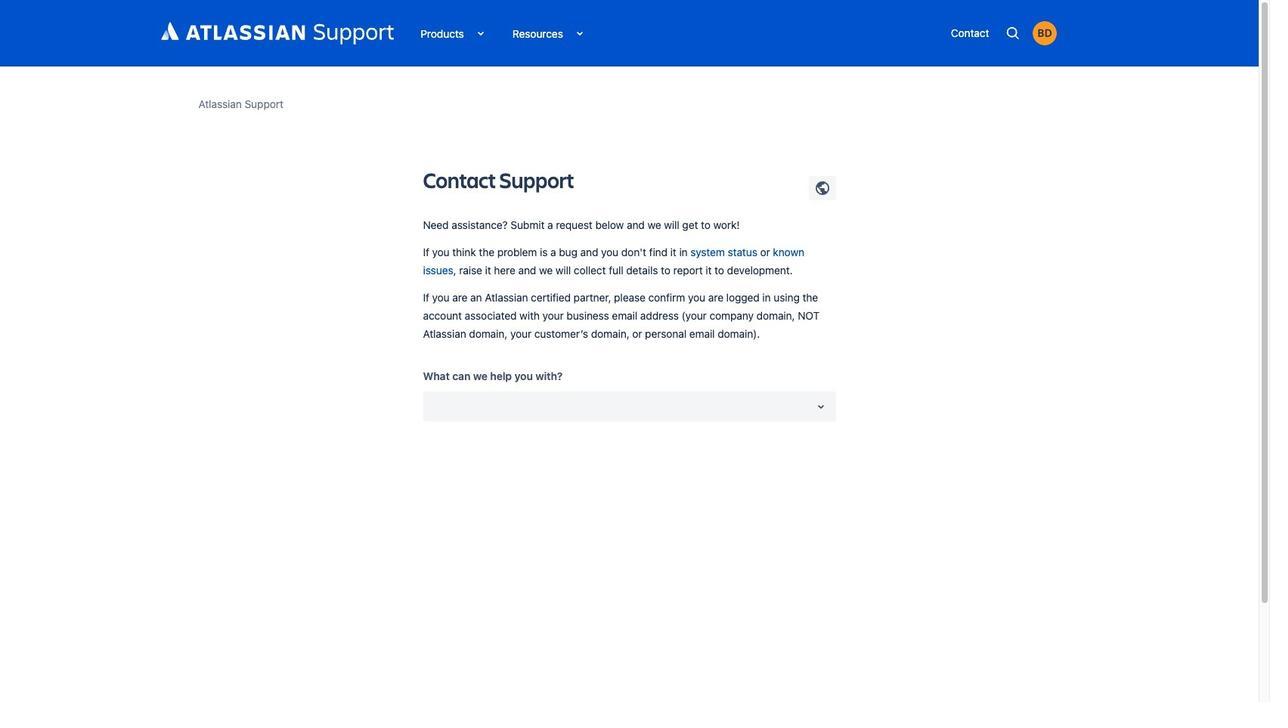 Task type: vqa. For each thing, say whether or not it's contained in the screenshot.
"products" image on the left top of page
yes



Task type: describe. For each thing, give the bounding box(es) containing it.
search page image
[[1005, 25, 1021, 42]]

atlassian logo image
[[161, 22, 394, 45]]

open image
[[812, 398, 830, 416]]

products image
[[464, 24, 482, 42]]



Task type: locate. For each thing, give the bounding box(es) containing it.
resources dropdown image
[[563, 24, 581, 42]]

account avatar image
[[1033, 21, 1057, 45]]



